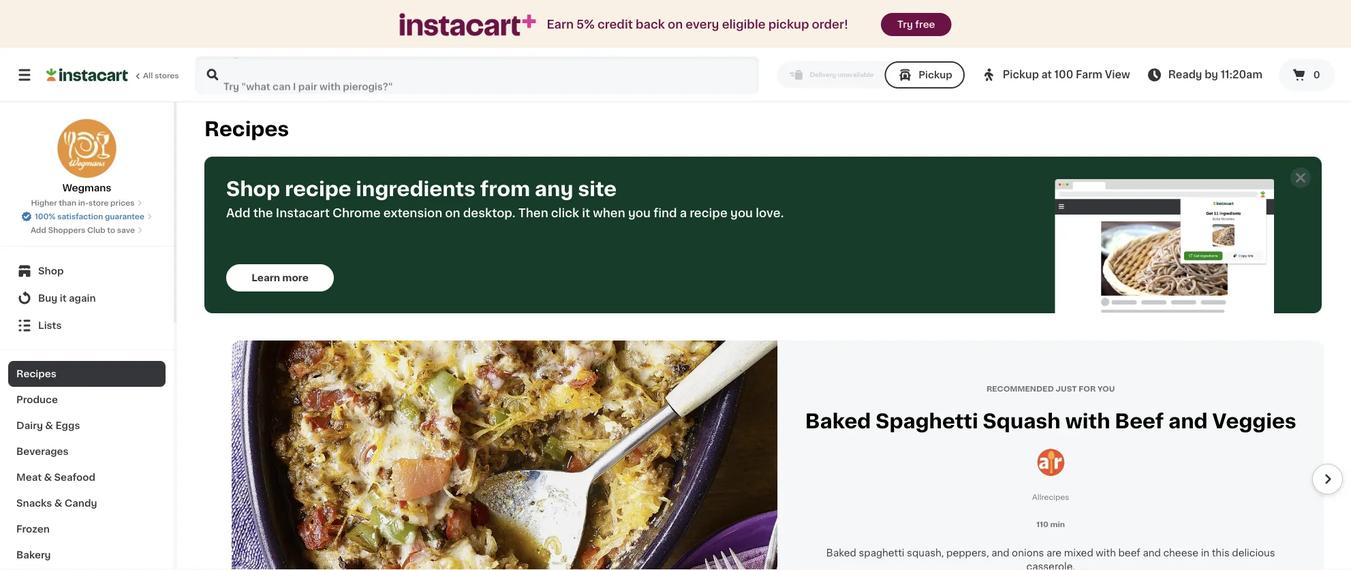 Task type: describe. For each thing, give the bounding box(es) containing it.
ready
[[1169, 70, 1203, 80]]

5%
[[577, 19, 595, 30]]

& for snacks
[[54, 499, 62, 508]]

wegmans link
[[57, 119, 117, 195]]

100
[[1055, 70, 1074, 80]]

a
[[680, 208, 687, 219]]

shop link
[[8, 258, 166, 285]]

the
[[253, 208, 273, 219]]

eligible
[[722, 19, 766, 30]]

higher
[[31, 199, 57, 207]]

all stores
[[143, 72, 179, 79]]

express icon image
[[400, 13, 536, 36]]

add shoppers club to save
[[31, 227, 135, 234]]

shop for shop
[[38, 266, 64, 276]]

2 you from the left
[[731, 208, 753, 219]]

learn more button
[[226, 264, 334, 292]]

peppers,
[[947, 548, 989, 558]]

pickup
[[769, 19, 809, 30]]

view
[[1105, 70, 1131, 80]]

100% satisfaction guarantee
[[35, 213, 144, 220]]

0 vertical spatial recipes
[[204, 120, 289, 139]]

higher than in-store prices
[[31, 199, 135, 207]]

earn
[[547, 19, 574, 30]]

allrecipes image
[[1038, 449, 1065, 476]]

delicious
[[1232, 548, 1276, 558]]

lists
[[38, 321, 62, 331]]

learn
[[252, 273, 280, 283]]

dairy & eggs link
[[8, 413, 166, 439]]

instacart logo image
[[46, 67, 128, 83]]

stores
[[155, 72, 179, 79]]

produce
[[16, 395, 58, 405]]

to
[[107, 227, 115, 234]]

0 vertical spatial on
[[668, 19, 683, 30]]

all stores link
[[46, 56, 180, 94]]

beverages link
[[8, 439, 166, 465]]

seafood
[[54, 473, 95, 483]]

instacart
[[276, 208, 330, 219]]

1 vertical spatial recipes
[[16, 369, 56, 379]]

mixed
[[1064, 548, 1094, 558]]

again
[[69, 294, 96, 303]]

1 horizontal spatial it
[[582, 208, 590, 219]]

this
[[1212, 548, 1230, 558]]

chrome
[[333, 208, 381, 219]]

find
[[654, 208, 677, 219]]

1 you from the left
[[628, 208, 651, 219]]

in-
[[78, 199, 89, 207]]

0 vertical spatial with
[[1066, 412, 1111, 431]]

wegmans
[[62, 183, 111, 193]]

extension
[[383, 208, 442, 219]]

& for meat
[[44, 473, 52, 483]]

spaghetti
[[876, 412, 979, 431]]

snacks
[[16, 499, 52, 508]]

higher than in-store prices link
[[31, 198, 143, 209]]

buy it again link
[[8, 285, 166, 312]]

than
[[59, 199, 76, 207]]

add for add shoppers club to save
[[31, 227, 46, 234]]

0 horizontal spatial and
[[992, 548, 1010, 558]]

just
[[1056, 385, 1077, 393]]

more
[[282, 273, 309, 283]]

prices
[[110, 199, 135, 207]]

save
[[117, 227, 135, 234]]

meat & seafood link
[[8, 465, 166, 491]]

any
[[535, 180, 574, 199]]

back
[[636, 19, 665, 30]]

by
[[1205, 70, 1219, 80]]

pickup at 100 farm view button
[[981, 56, 1131, 94]]

buy it again
[[38, 294, 96, 303]]

club
[[87, 227, 105, 234]]

learn more
[[252, 273, 309, 283]]

at
[[1042, 70, 1052, 80]]

2 horizontal spatial and
[[1169, 412, 1208, 431]]

store
[[89, 199, 109, 207]]

from
[[480, 180, 530, 199]]

Search field
[[196, 57, 758, 93]]

all
[[143, 72, 153, 79]]

buy
[[38, 294, 58, 303]]

pickup at 100 farm view
[[1003, 70, 1131, 80]]

lists link
[[8, 312, 166, 339]]

add the instacart chrome extension on desktop. then click it when you find a recipe you love.
[[226, 208, 784, 219]]

onions
[[1012, 548, 1044, 558]]

min
[[1051, 521, 1065, 528]]

1 horizontal spatial recipe
[[690, 208, 728, 219]]

item carousel region
[[204, 341, 1343, 570]]



Task type: locate. For each thing, give the bounding box(es) containing it.
squash,
[[907, 548, 944, 558]]

1 horizontal spatial shop
[[226, 180, 280, 199]]

try
[[898, 20, 913, 29]]

earn 5% credit back on every eligible pickup order!
[[547, 19, 849, 30]]

pickup inside popup button
[[1003, 70, 1039, 80]]

farm
[[1076, 70, 1103, 80]]

on
[[668, 19, 683, 30], [445, 208, 460, 219]]

allrecipes
[[1033, 494, 1070, 501]]

recipe
[[285, 180, 351, 199], [690, 208, 728, 219]]

recommended
[[987, 385, 1054, 393]]

you
[[1098, 385, 1115, 393]]

110 min
[[1037, 521, 1065, 528]]

1 horizontal spatial pickup
[[1003, 70, 1039, 80]]

ready by 11:20am
[[1169, 70, 1263, 80]]

0 vertical spatial shop
[[226, 180, 280, 199]]

2 vertical spatial &
[[54, 499, 62, 508]]

0 horizontal spatial it
[[60, 294, 67, 303]]

order!
[[812, 19, 849, 30]]

shop up buy
[[38, 266, 64, 276]]

in
[[1201, 548, 1210, 558]]

with inside "baked spaghetti squash, peppers, and onions are mixed with beef and cheese in this delicious casserole."
[[1096, 548, 1116, 558]]

add down 100%
[[31, 227, 46, 234]]

frozen
[[16, 525, 50, 534]]

candy
[[65, 499, 97, 508]]

bakery
[[16, 551, 51, 560]]

pickup down free
[[919, 70, 953, 80]]

it right click
[[582, 208, 590, 219]]

& right meat
[[44, 473, 52, 483]]

spaghetti
[[859, 548, 905, 558]]

0 horizontal spatial you
[[628, 208, 651, 219]]

0 vertical spatial baked
[[805, 412, 871, 431]]

credit
[[598, 19, 633, 30]]

snacks & candy
[[16, 499, 97, 508]]

extension banner image
[[1055, 179, 1275, 314]]

1 horizontal spatial you
[[731, 208, 753, 219]]

wegmans logo image
[[57, 119, 117, 179]]

ready by 11:20am link
[[1147, 67, 1263, 83]]

baked spaghetti squash, peppers, and onions are mixed with beef and cheese in this delicious casserole.
[[827, 548, 1276, 570]]

love.
[[756, 208, 784, 219]]

beef
[[1115, 412, 1164, 431]]

on left desktop.
[[445, 208, 460, 219]]

you left love.
[[731, 208, 753, 219]]

recommended just for you
[[987, 385, 1115, 393]]

0 horizontal spatial add
[[31, 227, 46, 234]]

1 vertical spatial with
[[1096, 548, 1116, 558]]

add
[[226, 208, 250, 219], [31, 227, 46, 234]]

0 vertical spatial &
[[45, 421, 53, 431]]

1 vertical spatial on
[[445, 208, 460, 219]]

0
[[1314, 70, 1321, 80]]

baked inside "baked spaghetti squash, peppers, and onions are mixed with beef and cheese in this delicious casserole."
[[827, 548, 857, 558]]

you left the 'find'
[[628, 208, 651, 219]]

with left beef
[[1096, 548, 1116, 558]]

0 horizontal spatial recipes
[[16, 369, 56, 379]]

try free
[[898, 20, 935, 29]]

0 horizontal spatial on
[[445, 208, 460, 219]]

produce link
[[8, 387, 166, 413]]

1 vertical spatial &
[[44, 473, 52, 483]]

every
[[686, 19, 719, 30]]

1 horizontal spatial on
[[668, 19, 683, 30]]

0 horizontal spatial pickup
[[919, 70, 953, 80]]

0 button
[[1279, 59, 1335, 91]]

1 vertical spatial recipe
[[690, 208, 728, 219]]

& left eggs
[[45, 421, 53, 431]]

it
[[582, 208, 590, 219], [60, 294, 67, 303]]

cheese
[[1164, 548, 1199, 558]]

1 vertical spatial baked
[[827, 548, 857, 558]]

pickup for pickup at 100 farm view
[[1003, 70, 1039, 80]]

baked
[[805, 412, 871, 431], [827, 548, 857, 558]]

100% satisfaction guarantee button
[[21, 209, 153, 222]]

0 vertical spatial recipe
[[285, 180, 351, 199]]

baked for baked spaghetti squash with beef and veggies
[[805, 412, 871, 431]]

&
[[45, 421, 53, 431], [44, 473, 52, 483], [54, 499, 62, 508]]

on right back
[[668, 19, 683, 30]]

with down for
[[1066, 412, 1111, 431]]

shop up the
[[226, 180, 280, 199]]

baked spaghetti squash with beef and veggies
[[805, 412, 1297, 431]]

add shoppers club to save link
[[31, 225, 143, 236]]

0 horizontal spatial shop
[[38, 266, 64, 276]]

& left candy
[[54, 499, 62, 508]]

shop for shop recipe ingredients from any site
[[226, 180, 280, 199]]

1 vertical spatial add
[[31, 227, 46, 234]]

recipe up the instacart on the left
[[285, 180, 351, 199]]

& for dairy
[[45, 421, 53, 431]]

when
[[593, 208, 626, 219]]

0 vertical spatial it
[[582, 208, 590, 219]]

and
[[1169, 412, 1208, 431], [992, 548, 1010, 558], [1143, 548, 1161, 558]]

site
[[578, 180, 617, 199]]

guarantee
[[105, 213, 144, 220]]

snacks & candy link
[[8, 491, 166, 517]]

baked for baked spaghetti squash, peppers, and onions are mixed with beef and cheese in this delicious casserole.
[[827, 548, 857, 558]]

desktop.
[[463, 208, 516, 219]]

pickup button
[[885, 61, 965, 89]]

recipes link
[[8, 361, 166, 387]]

100%
[[35, 213, 56, 220]]

1 horizontal spatial recipes
[[204, 120, 289, 139]]

beef
[[1119, 548, 1141, 558]]

pickup inside button
[[919, 70, 953, 80]]

recipe right a
[[690, 208, 728, 219]]

1 vertical spatial shop
[[38, 266, 64, 276]]

pickup left at
[[1003, 70, 1039, 80]]

veggies
[[1213, 412, 1297, 431]]

0 vertical spatial add
[[226, 208, 250, 219]]

service type group
[[777, 61, 965, 89]]

meat
[[16, 473, 42, 483]]

1 vertical spatial it
[[60, 294, 67, 303]]

it right buy
[[60, 294, 67, 303]]

frozen link
[[8, 517, 166, 543]]

1 horizontal spatial add
[[226, 208, 250, 219]]

meat & seafood
[[16, 473, 95, 483]]

satisfaction
[[57, 213, 103, 220]]

with
[[1066, 412, 1111, 431], [1096, 548, 1116, 558]]

add left the
[[226, 208, 250, 219]]

shoppers
[[48, 227, 85, 234]]

ingredients
[[356, 180, 476, 199]]

casserole.
[[1027, 562, 1076, 570]]

squash
[[983, 412, 1061, 431]]

110
[[1037, 521, 1049, 528]]

click
[[551, 208, 579, 219]]

eggs
[[55, 421, 80, 431]]

1 horizontal spatial and
[[1143, 548, 1161, 558]]

then
[[519, 208, 548, 219]]

None search field
[[195, 56, 760, 94]]

free
[[916, 20, 935, 29]]

recipes
[[204, 120, 289, 139], [16, 369, 56, 379]]

for
[[1079, 385, 1096, 393]]

0 horizontal spatial recipe
[[285, 180, 351, 199]]

pickup for pickup
[[919, 70, 953, 80]]

11:20am
[[1221, 70, 1263, 80]]

add for add the instacart chrome extension on desktop. then click it when you find a recipe you love.
[[226, 208, 250, 219]]

bakery link
[[8, 543, 166, 568]]

dairy
[[16, 421, 43, 431]]



Task type: vqa. For each thing, say whether or not it's contained in the screenshot.
california
no



